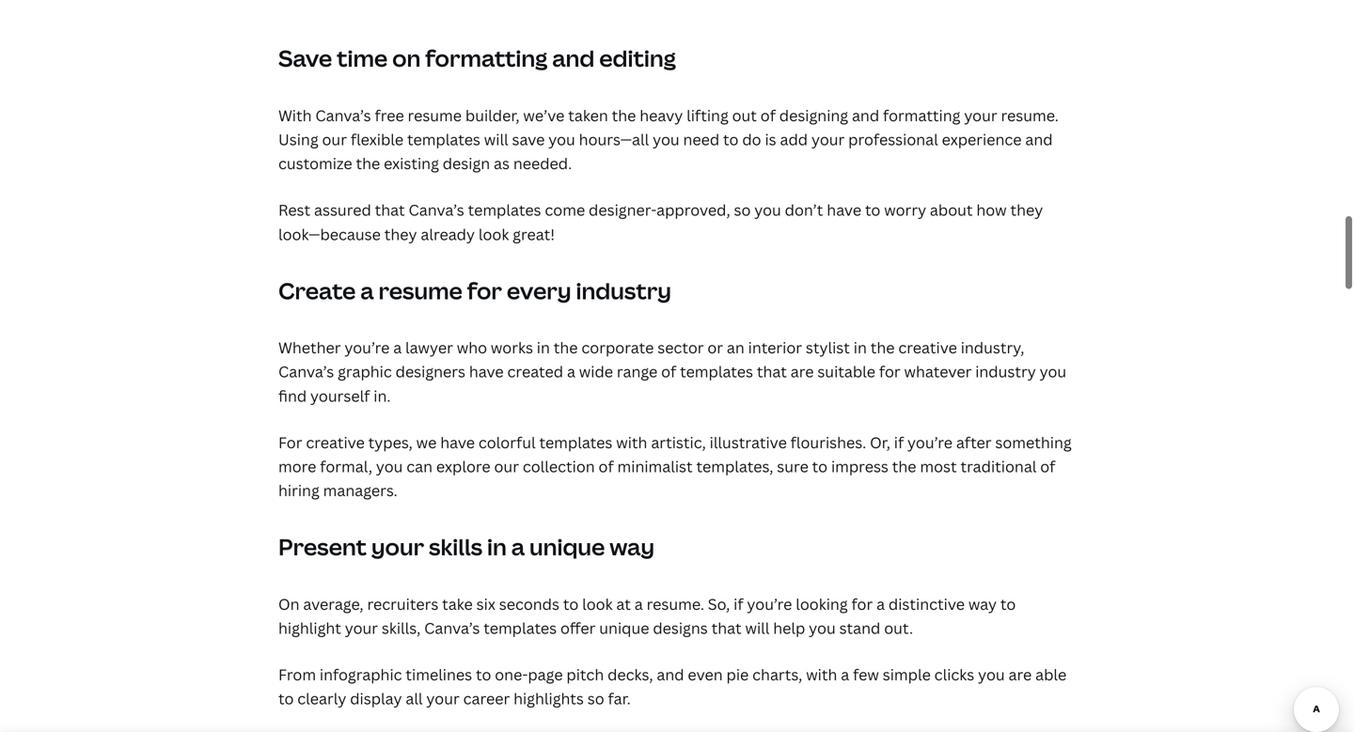Task type: locate. For each thing, give the bounding box(es) containing it.
you down heavy
[[653, 129, 680, 150]]

canva's down take
[[424, 618, 480, 638]]

corporate
[[582, 338, 654, 358]]

six
[[476, 594, 495, 614]]

look
[[479, 224, 509, 244], [582, 594, 613, 614]]

out.
[[884, 618, 913, 638]]

offer
[[560, 618, 596, 638]]

0 vertical spatial way
[[610, 532, 655, 562]]

editing
[[599, 43, 676, 74]]

0 vertical spatial you're
[[345, 338, 390, 358]]

our down colorful
[[494, 457, 519, 477]]

2 vertical spatial you're
[[747, 594, 792, 614]]

you inside on average, recruiters take six seconds to look at a resume. so, if you're looking for a distinctive way to highlight your skills, canva's templates offer unique designs that will help you stand out.
[[809, 618, 836, 638]]

are
[[791, 362, 814, 382], [1009, 665, 1032, 685]]

save
[[278, 43, 332, 74]]

1 vertical spatial industry
[[975, 362, 1036, 382]]

industry down industry,
[[975, 362, 1036, 382]]

2 horizontal spatial you're
[[908, 432, 953, 453]]

for right suitable
[[879, 362, 901, 382]]

have inside rest assured that canva's templates come designer-approved, so you don't have to worry about how they look—because they already look great!
[[827, 200, 861, 220]]

canva's up flexible
[[315, 105, 371, 125]]

1 vertical spatial if
[[734, 594, 743, 614]]

add
[[780, 129, 808, 150]]

to down from
[[278, 689, 294, 709]]

our up customize on the left
[[322, 129, 347, 150]]

average,
[[303, 594, 364, 614]]

you left don't
[[754, 200, 781, 220]]

have up the explore
[[440, 432, 475, 453]]

0 horizontal spatial if
[[734, 594, 743, 614]]

0 vertical spatial for
[[467, 275, 502, 306]]

1 vertical spatial formatting
[[883, 105, 961, 125]]

you down types, on the left of page
[[376, 457, 403, 477]]

to left worry
[[865, 200, 881, 220]]

templates up great!
[[468, 200, 541, 220]]

if for so,
[[734, 594, 743, 614]]

of right collection
[[599, 457, 614, 477]]

lifting
[[687, 105, 729, 125]]

industry up corporate
[[576, 275, 671, 306]]

0 horizontal spatial resume.
[[647, 594, 704, 614]]

you're inside whether you're a lawyer who works in the corporate sector or an interior stylist in the creative industry, canva's graphic designers have created a wide range of templates that are suitable for whatever industry you find yourself in.
[[345, 338, 390, 358]]

yourself
[[310, 386, 370, 406]]

2 vertical spatial have
[[440, 432, 475, 453]]

if right or,
[[894, 432, 904, 453]]

0 horizontal spatial you're
[[345, 338, 390, 358]]

2 horizontal spatial that
[[757, 362, 787, 382]]

range
[[617, 362, 658, 382]]

from
[[278, 665, 316, 685]]

resume up lawyer
[[379, 275, 463, 306]]

of down sector
[[661, 362, 676, 382]]

seconds
[[499, 594, 560, 614]]

templates,
[[696, 457, 773, 477]]

0 horizontal spatial are
[[791, 362, 814, 382]]

0 vertical spatial if
[[894, 432, 904, 453]]

1 vertical spatial so
[[588, 689, 604, 709]]

collection
[[523, 457, 595, 477]]

a inside from infographic timelines to one-page pitch decks, and even pie charts, with a few simple clicks you are able to clearly display all your career highlights so far.
[[841, 665, 849, 685]]

your down average,
[[345, 618, 378, 638]]

your inside on average, recruiters take six seconds to look at a resume. so, if you're looking for a distinctive way to highlight your skills, canva's templates offer unique designs that will help you stand out.
[[345, 618, 378, 638]]

the up suitable
[[871, 338, 895, 358]]

worry
[[884, 200, 926, 220]]

far.
[[608, 689, 631, 709]]

unique down at
[[599, 618, 649, 638]]

that right assured
[[375, 200, 405, 220]]

1 horizontal spatial so
[[734, 200, 751, 220]]

0 horizontal spatial for
[[467, 275, 502, 306]]

creative up 'formal,'
[[306, 432, 365, 453]]

0 vertical spatial industry
[[576, 275, 671, 306]]

will down "builder,"
[[484, 129, 508, 150]]

1 horizontal spatial you're
[[747, 594, 792, 614]]

resume. up designs
[[647, 594, 704, 614]]

1 horizontal spatial are
[[1009, 665, 1032, 685]]

templates up collection
[[539, 432, 613, 453]]

are inside from infographic timelines to one-page pitch decks, and even pie charts, with a few simple clicks you are able to clearly display all your career highlights so far.
[[1009, 665, 1032, 685]]

0 horizontal spatial creative
[[306, 432, 365, 453]]

so
[[734, 200, 751, 220], [588, 689, 604, 709]]

0 horizontal spatial so
[[588, 689, 604, 709]]

creative up whatever
[[898, 338, 957, 358]]

that down so,
[[712, 618, 742, 638]]

0 vertical spatial resume.
[[1001, 105, 1059, 125]]

of inside whether you're a lawyer who works in the corporate sector or an interior stylist in the creative industry, canva's graphic designers have created a wide range of templates that are suitable for whatever industry you find yourself in.
[[661, 362, 676, 382]]

1 horizontal spatial creative
[[898, 338, 957, 358]]

that for way
[[712, 618, 742, 638]]

way up at
[[610, 532, 655, 562]]

and
[[552, 43, 595, 74], [852, 105, 879, 125], [1025, 129, 1053, 150], [657, 665, 684, 685]]

0 horizontal spatial formatting
[[425, 43, 548, 74]]

to down flourishes.
[[812, 457, 828, 477]]

resume. inside with canva's free resume builder, we've taken the heavy lifting out of designing and formatting your resume. using our flexible templates will save you hours—all you need to do is add your professional experience and customize the existing design as needed.
[[1001, 105, 1059, 125]]

way inside on average, recruiters take six seconds to look at a resume. so, if you're looking for a distinctive way to highlight your skills, canva's templates offer unique designs that will help you stand out.
[[968, 594, 997, 614]]

1 horizontal spatial formatting
[[883, 105, 961, 125]]

formatting inside with canva's free resume builder, we've taken the heavy lifting out of designing and formatting your resume. using our flexible templates will save you hours—all you need to do is add your professional experience and customize the existing design as needed.
[[883, 105, 961, 125]]

look inside on average, recruiters take six seconds to look at a resume. so, if you're looking for a distinctive way to highlight your skills, canva's templates offer unique designs that will help you stand out.
[[582, 594, 613, 614]]

with right charts, on the bottom of the page
[[806, 665, 837, 685]]

0 vertical spatial are
[[791, 362, 814, 382]]

you down looking
[[809, 618, 836, 638]]

so right approved,
[[734, 200, 751, 220]]

1 horizontal spatial in
[[537, 338, 550, 358]]

free
[[375, 105, 404, 125]]

and up "professional"
[[852, 105, 879, 125]]

don't
[[785, 200, 823, 220]]

the left the most
[[892, 457, 916, 477]]

skills
[[429, 532, 483, 562]]

you
[[549, 129, 575, 150], [653, 129, 680, 150], [754, 200, 781, 220], [1040, 362, 1067, 382], [376, 457, 403, 477], [809, 618, 836, 638], [978, 665, 1005, 685]]

templates inside on average, recruiters take six seconds to look at a resume. so, if you're looking for a distinctive way to highlight your skills, canva's templates offer unique designs that will help you stand out.
[[484, 618, 557, 638]]

0 vertical spatial our
[[322, 129, 347, 150]]

you inside from infographic timelines to one-page pitch decks, and even pie charts, with a few simple clicks you are able to clearly display all your career highlights so far.
[[978, 665, 1005, 685]]

1 horizontal spatial our
[[494, 457, 519, 477]]

clicks
[[934, 665, 975, 685]]

1 vertical spatial that
[[757, 362, 787, 382]]

0 horizontal spatial that
[[375, 200, 405, 220]]

0 vertical spatial will
[[484, 129, 508, 150]]

have inside whether you're a lawyer who works in the corporate sector or an interior stylist in the creative industry, canva's graphic designers have created a wide range of templates that are suitable for whatever industry you find yourself in.
[[469, 362, 504, 382]]

that inside on average, recruiters take six seconds to look at a resume. so, if you're looking for a distinctive way to highlight your skills, canva's templates offer unique designs that will help you stand out.
[[712, 618, 742, 638]]

1 horizontal spatial that
[[712, 618, 742, 638]]

resume. up experience
[[1001, 105, 1059, 125]]

impress
[[831, 457, 889, 477]]

you're inside on average, recruiters take six seconds to look at a resume. so, if you're looking for a distinctive way to highlight your skills, canva's templates offer unique designs that will help you stand out.
[[747, 594, 792, 614]]

formatting up "builder,"
[[425, 43, 548, 74]]

0 vertical spatial formatting
[[425, 43, 548, 74]]

come
[[545, 200, 585, 220]]

0 vertical spatial have
[[827, 200, 861, 220]]

for inside whether you're a lawyer who works in the corporate sector or an interior stylist in the creative industry, canva's graphic designers have created a wide range of templates that are suitable for whatever industry you find yourself in.
[[879, 362, 901, 382]]

a right at
[[635, 594, 643, 614]]

a up out.
[[877, 594, 885, 614]]

look inside rest assured that canva's templates come designer-approved, so you don't have to worry about how they look—because they already look great!
[[479, 224, 509, 244]]

2 vertical spatial that
[[712, 618, 742, 638]]

needed.
[[513, 153, 572, 174]]

1 horizontal spatial industry
[[975, 362, 1036, 382]]

1 vertical spatial our
[[494, 457, 519, 477]]

2 horizontal spatial in
[[854, 338, 867, 358]]

1 vertical spatial creative
[[306, 432, 365, 453]]

for up stand
[[851, 594, 873, 614]]

to inside for creative types, we have colorful templates with artistic, illustrative flourishes. or, if you're after something more formal, you can explore our collection of minimalist templates, sure to impress the most traditional of hiring managers.
[[812, 457, 828, 477]]

resume right free
[[408, 105, 462, 125]]

create
[[278, 275, 356, 306]]

2 horizontal spatial for
[[879, 362, 901, 382]]

1 vertical spatial have
[[469, 362, 504, 382]]

you up something
[[1040, 362, 1067, 382]]

0 horizontal spatial will
[[484, 129, 508, 150]]

a left few
[[841, 665, 849, 685]]

way right distinctive
[[968, 594, 997, 614]]

that inside whether you're a lawyer who works in the corporate sector or an interior stylist in the creative industry, canva's graphic designers have created a wide range of templates that are suitable for whatever industry you find yourself in.
[[757, 362, 787, 382]]

0 horizontal spatial they
[[384, 224, 417, 244]]

to up offer
[[563, 594, 579, 614]]

in right skills
[[487, 532, 507, 562]]

1 horizontal spatial way
[[968, 594, 997, 614]]

0 vertical spatial with
[[616, 432, 647, 453]]

have inside for creative types, we have colorful templates with artistic, illustrative flourishes. or, if you're after something more formal, you can explore our collection of minimalist templates, sure to impress the most traditional of hiring managers.
[[440, 432, 475, 453]]

save
[[512, 129, 545, 150]]

colorful
[[479, 432, 536, 453]]

highlights
[[514, 689, 584, 709]]

formatting up "professional"
[[883, 105, 961, 125]]

canva's inside on average, recruiters take six seconds to look at a resume. so, if you're looking for a distinctive way to highlight your skills, canva's templates offer unique designs that will help you stand out.
[[424, 618, 480, 638]]

have down "who"
[[469, 362, 504, 382]]

1 vertical spatial with
[[806, 665, 837, 685]]

the down flexible
[[356, 153, 380, 174]]

whatever
[[904, 362, 972, 382]]

canva's
[[315, 105, 371, 125], [409, 200, 464, 220], [278, 362, 334, 382], [424, 618, 480, 638]]

1 vertical spatial look
[[582, 594, 613, 614]]

1 vertical spatial for
[[879, 362, 901, 382]]

so inside rest assured that canva's templates come designer-approved, so you don't have to worry about how they look—because they already look great!
[[734, 200, 751, 220]]

1 vertical spatial will
[[745, 618, 770, 638]]

have
[[827, 200, 861, 220], [469, 362, 504, 382], [440, 432, 475, 453]]

to left 'do'
[[723, 129, 739, 150]]

whether
[[278, 338, 341, 358]]

industry
[[576, 275, 671, 306], [975, 362, 1036, 382]]

professional
[[848, 129, 938, 150]]

0 vertical spatial unique
[[529, 532, 605, 562]]

of right out
[[761, 105, 776, 125]]

1 horizontal spatial will
[[745, 618, 770, 638]]

for left every
[[467, 275, 502, 306]]

every
[[507, 275, 571, 306]]

to inside rest assured that canva's templates come designer-approved, so you don't have to worry about how they look—because they already look great!
[[865, 200, 881, 220]]

so inside from infographic timelines to one-page pitch decks, and even pie charts, with a few simple clicks you are able to clearly display all your career highlights so far.
[[588, 689, 604, 709]]

they
[[1010, 200, 1043, 220], [384, 224, 417, 244]]

experience
[[942, 129, 1022, 150]]

0 vertical spatial look
[[479, 224, 509, 244]]

0 horizontal spatial with
[[616, 432, 647, 453]]

if inside on average, recruiters take six seconds to look at a resume. so, if you're looking for a distinctive way to highlight your skills, canva's templates offer unique designs that will help you stand out.
[[734, 594, 743, 614]]

way
[[610, 532, 655, 562], [968, 594, 997, 614]]

industry inside whether you're a lawyer who works in the corporate sector or an interior stylist in the creative industry, canva's graphic designers have created a wide range of templates that are suitable for whatever industry you find yourself in.
[[975, 362, 1036, 382]]

with up minimalist
[[616, 432, 647, 453]]

the up created
[[554, 338, 578, 358]]

and left even
[[657, 665, 684, 685]]

and inside from infographic timelines to one-page pitch decks, and even pie charts, with a few simple clicks you are able to clearly display all your career highlights so far.
[[657, 665, 684, 685]]

if
[[894, 432, 904, 453], [734, 594, 743, 614]]

unique up seconds
[[529, 532, 605, 562]]

1 vertical spatial unique
[[599, 618, 649, 638]]

hours—all
[[579, 129, 649, 150]]

are left able
[[1009, 665, 1032, 685]]

works
[[491, 338, 533, 358]]

if right so,
[[734, 594, 743, 614]]

so left 'far.'
[[588, 689, 604, 709]]

have right don't
[[827, 200, 861, 220]]

0 horizontal spatial our
[[322, 129, 347, 150]]

2 vertical spatial for
[[851, 594, 873, 614]]

infographic
[[320, 665, 402, 685]]

for
[[467, 275, 502, 306], [879, 362, 901, 382], [851, 594, 873, 614]]

formatting
[[425, 43, 548, 74], [883, 105, 961, 125]]

canva's down whether
[[278, 362, 334, 382]]

save time on formatting and editing
[[278, 43, 676, 74]]

resume
[[408, 105, 462, 125], [379, 275, 463, 306]]

look left at
[[582, 594, 613, 614]]

templates up design at the top
[[407, 129, 480, 150]]

templates down 'or'
[[680, 362, 753, 382]]

that down interior
[[757, 362, 787, 382]]

canva's up already
[[409, 200, 464, 220]]

is
[[765, 129, 776, 150]]

your down 'designing'
[[812, 129, 845, 150]]

your down timelines
[[426, 689, 460, 709]]

if inside for creative types, we have colorful templates with artistic, illustrative flourishes. or, if you're after something more formal, you can explore our collection of minimalist templates, sure to impress the most traditional of hiring managers.
[[894, 432, 904, 453]]

page
[[528, 665, 563, 685]]

1 horizontal spatial for
[[851, 594, 873, 614]]

0 vertical spatial creative
[[898, 338, 957, 358]]

out
[[732, 105, 757, 125]]

created
[[507, 362, 563, 382]]

the inside for creative types, we have colorful templates with artistic, illustrative flourishes. or, if you're after something more formal, you can explore our collection of minimalist templates, sure to impress the most traditional of hiring managers.
[[892, 457, 916, 477]]

1 vertical spatial way
[[968, 594, 997, 614]]

types,
[[368, 432, 413, 453]]

you right clicks
[[978, 665, 1005, 685]]

templates inside for creative types, we have colorful templates with artistic, illustrative flourishes. or, if you're after something more formal, you can explore our collection of minimalist templates, sure to impress the most traditional of hiring managers.
[[539, 432, 613, 453]]

0 vertical spatial resume
[[408, 105, 462, 125]]

will
[[484, 129, 508, 150], [745, 618, 770, 638]]

the up hours—all at the left
[[612, 105, 636, 125]]

you're up help
[[747, 594, 792, 614]]

0 vertical spatial so
[[734, 200, 751, 220]]

0 vertical spatial they
[[1010, 200, 1043, 220]]

on
[[278, 594, 300, 614]]

will left help
[[745, 618, 770, 638]]

to inside with canva's free resume builder, we've taken the heavy lifting out of designing and formatting your resume. using our flexible templates will save you hours—all you need to do is add your professional experience and customize the existing design as needed.
[[723, 129, 739, 150]]

you inside whether you're a lawyer who works in the corporate sector or an interior stylist in the creative industry, canva's graphic designers have created a wide range of templates that are suitable for whatever industry you find yourself in.
[[1040, 362, 1067, 382]]

1 vertical spatial resume.
[[647, 594, 704, 614]]

1 horizontal spatial if
[[894, 432, 904, 453]]

in up created
[[537, 338, 550, 358]]

0 horizontal spatial look
[[479, 224, 509, 244]]

1 horizontal spatial look
[[582, 594, 613, 614]]

you're up the most
[[908, 432, 953, 453]]

they left already
[[384, 224, 417, 244]]

in up suitable
[[854, 338, 867, 358]]

they right how
[[1010, 200, 1043, 220]]

you're up graphic at the left of the page
[[345, 338, 390, 358]]

flexible
[[351, 129, 404, 150]]

are down stylist
[[791, 362, 814, 382]]

take
[[442, 594, 473, 614]]

our inside for creative types, we have colorful templates with artistic, illustrative flourishes. or, if you're after something more formal, you can explore our collection of minimalist templates, sure to impress the most traditional of hiring managers.
[[494, 457, 519, 477]]

1 horizontal spatial they
[[1010, 200, 1043, 220]]

1 vertical spatial you're
[[908, 432, 953, 453]]

you're for distinctive
[[747, 594, 792, 614]]

you're inside for creative types, we have colorful templates with artistic, illustrative flourishes. or, if you're after something more formal, you can explore our collection of minimalist templates, sure to impress the most traditional of hiring managers.
[[908, 432, 953, 453]]

1 horizontal spatial with
[[806, 665, 837, 685]]

templates down seconds
[[484, 618, 557, 638]]

heavy
[[640, 105, 683, 125]]

0 vertical spatial that
[[375, 200, 405, 220]]

1 horizontal spatial resume.
[[1001, 105, 1059, 125]]

for
[[278, 432, 302, 453]]

the
[[612, 105, 636, 125], [356, 153, 380, 174], [554, 338, 578, 358], [871, 338, 895, 358], [892, 457, 916, 477]]

taken
[[568, 105, 608, 125]]

look left great!
[[479, 224, 509, 244]]

illustrative
[[710, 432, 787, 453]]

1 vertical spatial are
[[1009, 665, 1032, 685]]

0 horizontal spatial industry
[[576, 275, 671, 306]]



Task type: describe. For each thing, give the bounding box(es) containing it.
about
[[930, 200, 973, 220]]

as
[[494, 153, 510, 174]]

designs
[[653, 618, 708, 638]]

with inside for creative types, we have colorful templates with artistic, illustrative flourishes. or, if you're after something more formal, you can explore our collection of minimalist templates, sure to impress the most traditional of hiring managers.
[[616, 432, 647, 453]]

creative inside whether you're a lawyer who works in the corporate sector or an interior stylist in the creative industry, canva's graphic designers have created a wide range of templates that are suitable for whatever industry you find yourself in.
[[898, 338, 957, 358]]

1 vertical spatial they
[[384, 224, 417, 244]]

templates inside whether you're a lawyer who works in the corporate sector or an interior stylist in the creative industry, canva's graphic designers have created a wide range of templates that are suitable for whatever industry you find yourself in.
[[680, 362, 753, 382]]

distinctive
[[889, 594, 965, 614]]

your up experience
[[964, 105, 997, 125]]

help
[[773, 618, 805, 638]]

design
[[443, 153, 490, 174]]

something
[[995, 432, 1072, 453]]

unique inside on average, recruiters take six seconds to look at a resume. so, if you're looking for a distinctive way to highlight your skills, canva's templates offer unique designs that will help you stand out.
[[599, 618, 649, 638]]

canva's inside rest assured that canva's templates come designer-approved, so you don't have to worry about how they look—because they already look great!
[[409, 200, 464, 220]]

canva's inside whether you're a lawyer who works in the corporate sector or an interior stylist in the creative industry, canva's graphic designers have created a wide range of templates that are suitable for whatever industry you find yourself in.
[[278, 362, 334, 382]]

display
[[350, 689, 402, 709]]

industry,
[[961, 338, 1024, 358]]

you inside rest assured that canva's templates come designer-approved, so you don't have to worry about how they look—because they already look great!
[[754, 200, 781, 220]]

after
[[956, 432, 992, 453]]

and up taken
[[552, 43, 595, 74]]

more
[[278, 457, 316, 477]]

a right 'create'
[[360, 275, 374, 306]]

simple
[[883, 665, 931, 685]]

need
[[683, 129, 720, 150]]

designer-
[[589, 200, 657, 220]]

will inside with canva's free resume builder, we've taken the heavy lifting out of designing and formatting your resume. using our flexible templates will save you hours—all you need to do is add your professional experience and customize the existing design as needed.
[[484, 129, 508, 150]]

you down we've
[[549, 129, 575, 150]]

are inside whether you're a lawyer who works in the corporate sector or an interior stylist in the creative industry, canva's graphic designers have created a wide range of templates that are suitable for whatever industry you find yourself in.
[[791, 362, 814, 382]]

look—because
[[278, 224, 381, 244]]

1 vertical spatial resume
[[379, 275, 463, 306]]

lawyer
[[405, 338, 453, 358]]

how
[[977, 200, 1007, 220]]

sector
[[658, 338, 704, 358]]

0 horizontal spatial way
[[610, 532, 655, 562]]

all
[[406, 689, 423, 709]]

sure
[[777, 457, 809, 477]]

time
[[337, 43, 388, 74]]

timelines
[[406, 665, 472, 685]]

will inside on average, recruiters take six seconds to look at a resume. so, if you're looking for a distinctive way to highlight your skills, canva's templates offer unique designs that will help you stand out.
[[745, 618, 770, 638]]

if for or,
[[894, 432, 904, 453]]

on average, recruiters take six seconds to look at a resume. so, if you're looking for a distinctive way to highlight your skills, canva's templates offer unique designs that will help you stand out.
[[278, 594, 1016, 638]]

canva's inside with canva's free resume builder, we've taken the heavy lifting out of designing and formatting your resume. using our flexible templates will save you hours—all you need to do is add your professional experience and customize the existing design as needed.
[[315, 105, 371, 125]]

in.
[[374, 386, 391, 406]]

existing
[[384, 153, 439, 174]]

that for canva's
[[757, 362, 787, 382]]

a left wide
[[567, 362, 575, 382]]

decks,
[[608, 665, 653, 685]]

few
[[853, 665, 879, 685]]

to right distinctive
[[1000, 594, 1016, 614]]

explore
[[436, 457, 491, 477]]

hiring
[[278, 481, 320, 501]]

looking
[[796, 594, 848, 614]]

wide
[[579, 362, 613, 382]]

graphic
[[338, 362, 392, 382]]

we've
[[523, 105, 565, 125]]

designing
[[779, 105, 848, 125]]

designers
[[396, 362, 466, 382]]

whether you're a lawyer who works in the corporate sector or an interior stylist in the creative industry, canva's graphic designers have created a wide range of templates that are suitable for whatever industry you find yourself in.
[[278, 338, 1067, 406]]

resume inside with canva's free resume builder, we've taken the heavy lifting out of designing and formatting your resume. using our flexible templates will save you hours—all you need to do is add your professional experience and customize the existing design as needed.
[[408, 105, 462, 125]]

with
[[278, 105, 312, 125]]

flourishes.
[[791, 432, 866, 453]]

artistic,
[[651, 432, 706, 453]]

able
[[1036, 665, 1067, 685]]

do
[[742, 129, 761, 150]]

you're for formal,
[[908, 432, 953, 453]]

who
[[457, 338, 487, 358]]

and right experience
[[1025, 129, 1053, 150]]

recruiters
[[367, 594, 439, 614]]

stylist
[[806, 338, 850, 358]]

resume. inside on average, recruiters take six seconds to look at a resume. so, if you're looking for a distinctive way to highlight your skills, canva's templates offer unique designs that will help you stand out.
[[647, 594, 704, 614]]

clearly
[[297, 689, 346, 709]]

already
[[421, 224, 475, 244]]

of inside with canva's free resume builder, we've taken the heavy lifting out of designing and formatting your resume. using our flexible templates will save you hours—all you need to do is add your professional experience and customize the existing design as needed.
[[761, 105, 776, 125]]

for creative types, we have colorful templates with artistic, illustrative flourishes. or, if you're after something more formal, you can explore our collection of minimalist templates, sure to impress the most traditional of hiring managers.
[[278, 432, 1072, 501]]

or
[[708, 338, 723, 358]]

or,
[[870, 432, 890, 453]]

a up seconds
[[511, 532, 525, 562]]

templates inside rest assured that canva's templates come designer-approved, so you don't have to worry about how they look—because they already look great!
[[468, 200, 541, 220]]

formal,
[[320, 457, 372, 477]]

for inside on average, recruiters take six seconds to look at a resume. so, if you're looking for a distinctive way to highlight your skills, canva's templates offer unique designs that will help you stand out.
[[851, 594, 873, 614]]

from infographic timelines to one-page pitch decks, and even pie charts, with a few simple clicks you are able to clearly display all your career highlights so far.
[[278, 665, 1067, 709]]

highlight
[[278, 618, 341, 638]]

present your skills in a unique way
[[278, 532, 655, 562]]

minimalist
[[617, 457, 693, 477]]

your up recruiters
[[371, 532, 424, 562]]

even
[[688, 665, 723, 685]]

our inside with canva's free resume builder, we've taken the heavy lifting out of designing and formatting your resume. using our flexible templates will save you hours—all you need to do is add your professional experience and customize the existing design as needed.
[[322, 129, 347, 150]]

on
[[392, 43, 421, 74]]

most
[[920, 457, 957, 477]]

traditional
[[961, 457, 1037, 477]]

your inside from infographic timelines to one-page pitch decks, and even pie charts, with a few simple clicks you are able to clearly display all your career highlights so far.
[[426, 689, 460, 709]]

0 horizontal spatial in
[[487, 532, 507, 562]]

so,
[[708, 594, 730, 614]]

using
[[278, 129, 318, 150]]

creative inside for creative types, we have colorful templates with artistic, illustrative flourishes. or, if you're after something more formal, you can explore our collection of minimalist templates, sure to impress the most traditional of hiring managers.
[[306, 432, 365, 453]]

great!
[[513, 224, 555, 244]]

pitch
[[567, 665, 604, 685]]

charts,
[[752, 665, 802, 685]]

to up "career"
[[476, 665, 491, 685]]

find
[[278, 386, 307, 406]]

with inside from infographic timelines to one-page pitch decks, and even pie charts, with a few simple clicks you are able to clearly display all your career highlights so far.
[[806, 665, 837, 685]]

with canva's free resume builder, we've taken the heavy lifting out of designing and formatting your resume. using our flexible templates will save you hours—all you need to do is add your professional experience and customize the existing design as needed.
[[278, 105, 1059, 174]]

suitable
[[818, 362, 876, 382]]

a left lawyer
[[393, 338, 402, 358]]

managers.
[[323, 481, 398, 501]]

approved,
[[657, 200, 730, 220]]

you inside for creative types, we have colorful templates with artistic, illustrative flourishes. or, if you're after something more formal, you can explore our collection of minimalist templates, sure to impress the most traditional of hiring managers.
[[376, 457, 403, 477]]

that inside rest assured that canva's templates come designer-approved, so you don't have to worry about how they look—because they already look great!
[[375, 200, 405, 220]]

templates inside with canva's free resume builder, we've taken the heavy lifting out of designing and formatting your resume. using our flexible templates will save you hours—all you need to do is add your professional experience and customize the existing design as needed.
[[407, 129, 480, 150]]

an
[[727, 338, 745, 358]]

customize
[[278, 153, 352, 174]]

of down something
[[1040, 457, 1056, 477]]

builder,
[[465, 105, 520, 125]]

pie
[[727, 665, 749, 685]]

one-
[[495, 665, 528, 685]]

assured
[[314, 200, 371, 220]]



Task type: vqa. For each thing, say whether or not it's contained in the screenshot.
at
yes



